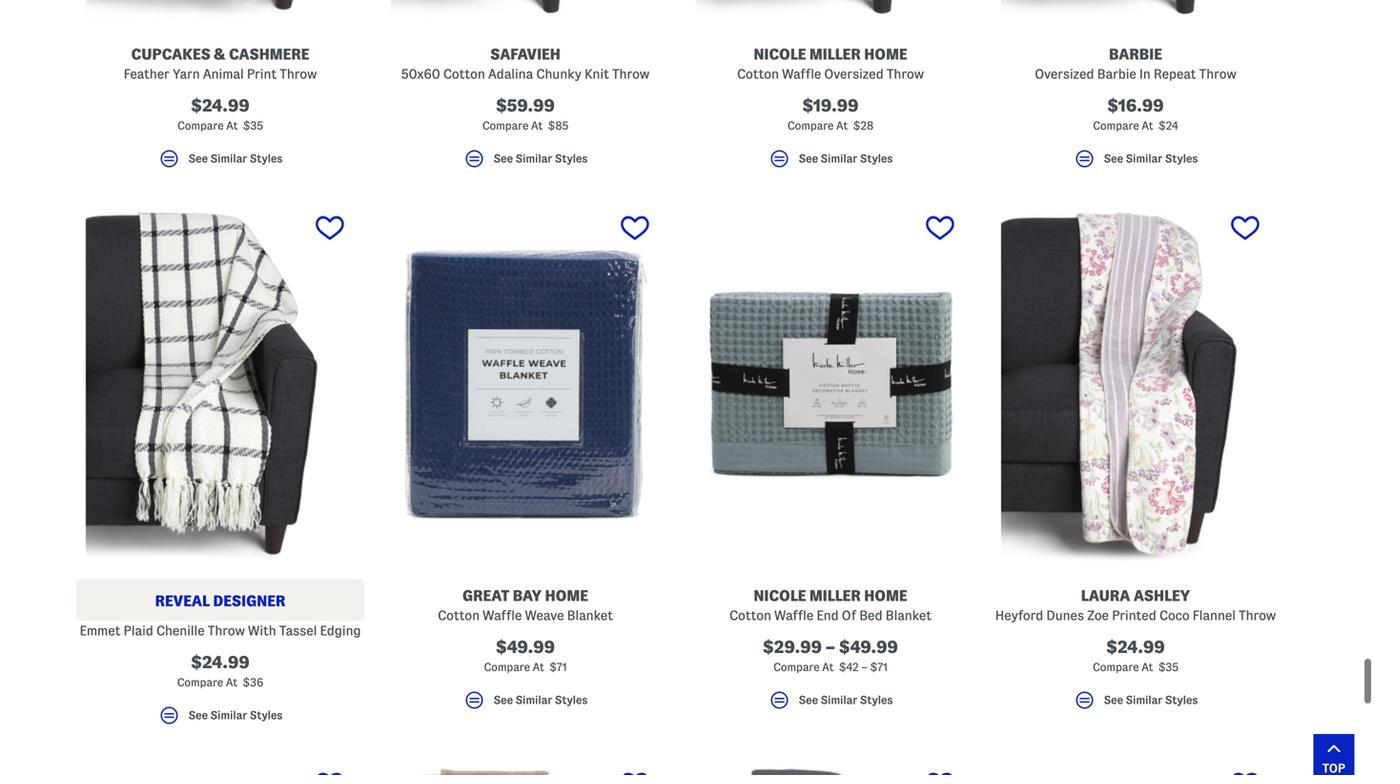 Task type: locate. For each thing, give the bounding box(es) containing it.
50x60 cotton adalina chunky knit throw image
[[382, 0, 670, 22]]

see down the $24.99 compare at              $36
[[189, 710, 208, 722]]

oversized
[[825, 67, 884, 81], [1035, 67, 1095, 81]]

waffle up $19.99
[[782, 67, 822, 81]]

styles inside barbie oversized barbie in repeat throw $16.99 compare at              $24 element
[[1166, 153, 1198, 165]]

see similar styles button for great bay home cotton waffle weave blanket
[[382, 689, 670, 721]]

see similar styles button down printed on the bottom right
[[992, 689, 1280, 721]]

styles down $36 at the bottom
[[250, 710, 283, 722]]

styles down coco
[[1166, 695, 1198, 707]]

styles inside cupcakes & cashmere feather yarn animal print throw $24.99 compare at              $35 element
[[250, 153, 283, 165]]

blanket right weave
[[567, 609, 613, 623]]

styles for safavieh 50x60 cotton adalina chunky knit throw
[[555, 153, 588, 165]]

1 blanket from the left
[[567, 609, 613, 623]]

2 miller from the top
[[810, 588, 861, 604]]

similar inside cupcakes & cashmere feather yarn animal print throw $24.99 compare at              $35 element
[[210, 153, 247, 165]]

compare inside $19.99 compare at              $28
[[788, 120, 834, 132]]

throw inside the barbie oversized barbie in repeat throw
[[1200, 67, 1237, 81]]

see inside nicole miller home cotton waffle end of bed blanket $29.99 – $49.99 compare at              $42 – $71 "element"
[[799, 695, 818, 707]]

1 horizontal spatial –
[[862, 661, 868, 673]]

home inside nicole miller home cotton waffle end of bed blanket
[[864, 588, 908, 604]]

styles down $29.99 – $49.99 compare at              $42 – $71
[[860, 695, 893, 707]]

similar inside laura ashley heyford dunes zoe printed coco flannel throw $24.99 compare at              $35 element
[[1126, 695, 1163, 707]]

see similar styles button down $49.99 compare at              $71
[[382, 689, 670, 721]]

$35 for ashley
[[1159, 661, 1179, 673]]

flannel
[[1193, 609, 1236, 623]]

see similar styles inside nicole miller home cotton waffle end of bed blanket $29.99 – $49.99 compare at              $42 – $71 "element"
[[799, 695, 893, 707]]

see similar styles button down the $24.99 compare at              $36
[[76, 704, 364, 736]]

0 horizontal spatial $24.99 compare at              $35
[[177, 96, 263, 132]]

0 horizontal spatial $71
[[550, 661, 567, 673]]

styles inside nicole miller home cotton waffle oversized throw $19.99 compare at              $28 element
[[860, 153, 893, 165]]

1 $49.99 from the left
[[496, 638, 555, 657]]

compare down weave
[[484, 661, 530, 673]]

laura ashley heyford dunes zoe printed coco flannel throw $24.99 compare at              $35 element
[[992, 204, 1280, 721]]

similar for laura ashley heyford dunes zoe printed coco flannel throw
[[1126, 695, 1163, 707]]

see similar styles down $28
[[799, 153, 893, 165]]

blanket right bed
[[886, 609, 932, 623]]

similar down $42
[[821, 695, 858, 707]]

styles for nicole miller home cotton waffle oversized throw
[[860, 153, 893, 165]]

see for laura ashley heyford dunes zoe printed coco flannel throw
[[1104, 695, 1124, 707]]

–
[[826, 638, 836, 657], [862, 661, 868, 673]]

0 horizontal spatial $49.99
[[496, 638, 555, 657]]

similar inside great bay home cotton waffle weave blanket $49.99 compare at              $71 element
[[516, 695, 552, 707]]

$24.99 down emmet plaid chenille throw with tassel edging
[[191, 653, 250, 672]]

great bay home cotton waffle weave blanket $49.99 compare at              $71 element
[[382, 204, 670, 721]]

see similar styles inside great bay home cotton waffle weave blanket $49.99 compare at              $71 element
[[494, 695, 588, 707]]

2 oversized from the left
[[1035, 67, 1095, 81]]

$35 down coco
[[1159, 661, 1179, 673]]

see similar styles inside reveal designer emmet plaid chenille throw with tassel edging $24.99 compare at              $36 element
[[189, 710, 283, 722]]

$24.99 down printed on the bottom right
[[1107, 638, 1165, 657]]

see similar styles inside cupcakes & cashmere feather yarn animal print throw $24.99 compare at              $35 element
[[189, 153, 283, 165]]

0 vertical spatial miller
[[810, 46, 861, 62]]

see similar styles button for safavieh 50x60 cotton adalina chunky knit throw
[[382, 147, 670, 179]]

see
[[189, 153, 208, 165], [494, 153, 513, 165], [799, 153, 818, 165], [1104, 153, 1124, 165], [494, 695, 513, 707], [799, 695, 818, 707], [1104, 695, 1124, 707], [189, 710, 208, 722]]

1 vertical spatial $35
[[1159, 661, 1179, 673]]

see similar styles button down $59.99 compare at              $85
[[382, 147, 670, 179]]

home
[[864, 46, 908, 62], [545, 588, 589, 604], [864, 588, 908, 604]]

compare down $19.99
[[788, 120, 834, 132]]

cotton waffle oversized throw image
[[687, 0, 975, 22]]

$85
[[548, 120, 569, 132]]

$24.99 down animal
[[191, 96, 250, 115]]

$71 inside $29.99 – $49.99 compare at              $42 – $71
[[871, 661, 888, 673]]

see inside nicole miller home cotton waffle oversized throw $19.99 compare at              $28 element
[[799, 153, 818, 165]]

coco
[[1160, 609, 1190, 623]]

$71 down weave
[[550, 661, 567, 673]]

oversized inside the barbie oversized barbie in repeat throw
[[1035, 67, 1095, 81]]

compare down $59.99
[[482, 120, 529, 132]]

1 horizontal spatial $35
[[1159, 661, 1179, 673]]

see similar styles for safavieh 50x60 cotton adalina chunky knit throw
[[494, 153, 588, 165]]

see down $59.99 compare at              $85
[[494, 153, 513, 165]]

reveal
[[155, 593, 210, 609]]

throw inside laura ashley heyford dunes zoe printed coco flannel throw
[[1239, 609, 1277, 623]]

throw inside nicole miller home cotton waffle oversized throw
[[887, 67, 924, 81]]

emmet plaid chenille throw with tassel edging
[[80, 624, 361, 638]]

cotton waffle end of bed blanket image
[[687, 204, 975, 564]]

see for safavieh 50x60 cotton adalina chunky knit throw
[[494, 153, 513, 165]]

similar down $49.99 compare at              $71
[[516, 695, 552, 707]]

2 $49.99 from the left
[[839, 638, 899, 657]]

2 nicole from the top
[[754, 588, 806, 604]]

1 oversized from the left
[[825, 67, 884, 81]]

see similar styles button down $16.99 compare at              $24
[[992, 147, 1280, 179]]

similar inside barbie oversized barbie in repeat throw $16.99 compare at              $24 element
[[1126, 153, 1163, 165]]

$24.99 compare at              $35
[[177, 96, 263, 132], [1093, 638, 1179, 673]]

blanket
[[567, 609, 613, 623], [886, 609, 932, 623]]

similar down $28
[[821, 153, 858, 165]]

see similar styles button down $42
[[687, 689, 975, 721]]

print
[[247, 67, 277, 81]]

see similar styles down $49.99 compare at              $71
[[494, 695, 588, 707]]

$24.99 compare at              $35 down animal
[[177, 96, 263, 132]]

miller inside nicole miller home cotton waffle end of bed blanket
[[810, 588, 861, 604]]

compare inside $16.99 compare at              $24
[[1093, 120, 1140, 132]]

see inside barbie oversized barbie in repeat throw $16.99 compare at              $24 element
[[1104, 153, 1124, 165]]

waffle inside nicole miller home cotton waffle oversized throw
[[782, 67, 822, 81]]

styles
[[250, 153, 283, 165], [555, 153, 588, 165], [860, 153, 893, 165], [1166, 153, 1198, 165], [555, 695, 588, 707], [860, 695, 893, 707], [1166, 695, 1198, 707], [250, 710, 283, 722]]

miller inside nicole miller home cotton waffle oversized throw
[[810, 46, 861, 62]]

heyford
[[996, 609, 1044, 623]]

$16.99 compare at              $24
[[1093, 96, 1179, 132]]

see similar styles inside safavieh 50x60 cotton adalina chunky knit throw $59.99 compare at              $85 element
[[494, 153, 588, 165]]

0 horizontal spatial oversized
[[825, 67, 884, 81]]

nicole miller home cotton waffle end of bed blanket $29.99 – $49.99 compare at              $42 – $71 element
[[687, 204, 975, 721]]

throw inside cupcakes & cashmere feather yarn animal print throw
[[280, 67, 317, 81]]

styles down $28
[[860, 153, 893, 165]]

see inside laura ashley heyford dunes zoe printed coco flannel throw $24.99 compare at              $35 element
[[1104, 695, 1124, 707]]

see similar styles inside laura ashley heyford dunes zoe printed coco flannel throw $24.99 compare at              $35 element
[[1104, 695, 1198, 707]]

see similar styles down $42
[[799, 695, 893, 707]]

compare left $36 at the bottom
[[177, 677, 223, 689]]

1 vertical spatial $24.99 compare at              $35
[[1093, 638, 1179, 673]]

with
[[248, 624, 276, 638]]

0 vertical spatial nicole
[[754, 46, 806, 62]]

nicole miller home cotton waffle oversized throw
[[737, 46, 924, 81]]

waffle down great
[[483, 609, 522, 623]]

similar inside safavieh 50x60 cotton adalina chunky knit throw $59.99 compare at              $85 element
[[516, 153, 552, 165]]

see down $49.99 compare at              $71
[[494, 695, 513, 707]]

similar for nicole miller home cotton waffle oversized throw
[[821, 153, 858, 165]]

$24.99 compare at              $35 for &
[[177, 96, 263, 132]]

cotton inside great bay home cotton waffle weave blanket
[[438, 609, 480, 623]]

similar down $36 at the bottom
[[210, 710, 247, 722]]

see for $24.99 compare at              $36
[[189, 710, 208, 722]]

ashley
[[1134, 588, 1191, 604]]

cupcakes & cashmere feather yarn animal print throw $24.99 compare at              $35 element
[[76, 0, 364, 179]]

$71
[[550, 661, 567, 673], [871, 661, 888, 673]]

barbie
[[1098, 67, 1137, 81]]

zoe
[[1088, 609, 1109, 623]]

&
[[214, 46, 226, 62]]

barbie
[[1109, 46, 1163, 62]]

barbie oversized barbie in repeat throw $16.99 compare at              $24 element
[[992, 0, 1280, 179]]

see similar styles button for nicole miller home cotton waffle end of bed blanket
[[687, 689, 975, 721]]

see down $19.99 compare at              $28
[[799, 153, 818, 165]]

see inside reveal designer emmet plaid chenille throw with tassel edging $24.99 compare at              $36 element
[[189, 710, 208, 722]]

cotton inside nicole miller home cotton waffle end of bed blanket
[[730, 609, 772, 623]]

2 $71 from the left
[[871, 661, 888, 673]]

see down $29.99 – $49.99 compare at              $42 – $71
[[799, 695, 818, 707]]

nicole down cotton waffle oversized throw image
[[754, 46, 806, 62]]

chunky
[[536, 67, 582, 81]]

chenille
[[156, 624, 205, 638]]

nicole
[[754, 46, 806, 62], [754, 588, 806, 604]]

$35
[[243, 120, 263, 132], [1159, 661, 1179, 673]]

waffle inside nicole miller home cotton waffle end of bed blanket
[[775, 609, 814, 623]]

50x60
[[401, 67, 440, 81]]

styles inside reveal designer emmet plaid chenille throw with tassel edging $24.99 compare at              $36 element
[[250, 710, 283, 722]]

see similar styles down animal
[[189, 153, 283, 165]]

nicole inside nicole miller home cotton waffle end of bed blanket
[[754, 588, 806, 604]]

$49.99 up $42
[[839, 638, 899, 657]]

1 horizontal spatial blanket
[[886, 609, 932, 623]]

home up bed
[[864, 588, 908, 604]]

1 vertical spatial miller
[[810, 588, 861, 604]]

miller down cotton waffle oversized throw image
[[810, 46, 861, 62]]

in
[[1140, 67, 1151, 81]]

0 vertical spatial $35
[[243, 120, 263, 132]]

miller
[[810, 46, 861, 62], [810, 588, 861, 604]]

see similar styles button down animal
[[76, 147, 364, 179]]

similar inside nicole miller home cotton waffle oversized throw $19.99 compare at              $28 element
[[821, 153, 858, 165]]

– down "end"
[[826, 638, 836, 657]]

2 blanket from the left
[[886, 609, 932, 623]]

similar down animal
[[210, 153, 247, 165]]

1 horizontal spatial $24.99 compare at              $35
[[1093, 638, 1179, 673]]

compare down the $16.99
[[1093, 120, 1140, 132]]

feather
[[124, 67, 170, 81]]

home inside great bay home cotton waffle weave blanket
[[545, 588, 589, 604]]

similar down $85
[[516, 153, 552, 165]]

compare
[[177, 120, 224, 132], [482, 120, 529, 132], [788, 120, 834, 132], [1093, 120, 1140, 132], [484, 661, 530, 673], [774, 661, 820, 673], [1093, 661, 1139, 673], [177, 677, 223, 689]]

throw
[[280, 67, 317, 81], [612, 67, 650, 81], [887, 67, 924, 81], [1200, 67, 1237, 81], [1239, 609, 1277, 623], [208, 624, 245, 638]]

see similar styles
[[189, 153, 283, 165], [494, 153, 588, 165], [799, 153, 893, 165], [1104, 153, 1198, 165], [494, 695, 588, 707], [799, 695, 893, 707], [1104, 695, 1198, 707], [189, 710, 283, 722]]

see similar styles down $36 at the bottom
[[189, 710, 283, 722]]

styles inside safavieh 50x60 cotton adalina chunky knit throw $59.99 compare at              $85 element
[[555, 153, 588, 165]]

safavieh
[[490, 46, 561, 62]]

oversized up $19.99
[[825, 67, 884, 81]]

bed
[[860, 609, 883, 623]]

$24
[[1159, 120, 1179, 132]]

similar down printed on the bottom right
[[1126, 695, 1163, 707]]

see inside safavieh 50x60 cotton adalina chunky knit throw $59.99 compare at              $85 element
[[494, 153, 513, 165]]

1 $71 from the left
[[550, 661, 567, 673]]

$49.99 down weave
[[496, 638, 555, 657]]

cotton inside nicole miller home cotton waffle oversized throw
[[737, 67, 779, 81]]

styles down $49.99 compare at              $71
[[555, 695, 588, 707]]

$24.99 compare at              $36
[[177, 653, 264, 689]]

styles down $85
[[555, 153, 588, 165]]

styles down print
[[250, 153, 283, 165]]

$35 down print
[[243, 120, 263, 132]]

emmet
[[80, 624, 121, 638]]

similar inside reveal designer emmet plaid chenille throw with tassel edging $24.99 compare at              $36 element
[[210, 710, 247, 722]]

throw inside safavieh 50x60 cotton adalina chunky knit throw
[[612, 67, 650, 81]]

blanket inside great bay home cotton waffle weave blanket
[[567, 609, 613, 623]]

similar inside nicole miller home cotton waffle end of bed blanket $29.99 – $49.99 compare at              $42 – $71 "element"
[[821, 695, 858, 707]]

see similar styles inside nicole miller home cotton waffle oversized throw $19.99 compare at              $28 element
[[799, 153, 893, 165]]

1 vertical spatial nicole
[[754, 588, 806, 604]]

laura ashley heyford dunes zoe printed coco flannel throw
[[996, 588, 1277, 623]]

miller up "end"
[[810, 588, 861, 604]]

similar down $24
[[1126, 153, 1163, 165]]

see inside great bay home cotton waffle weave blanket $49.99 compare at              $71 element
[[494, 695, 513, 707]]

nicole miller home cotton waffle oversized throw $19.99 compare at              $28 element
[[687, 0, 975, 179]]

compare inside $59.99 compare at              $85
[[482, 120, 529, 132]]

see inside cupcakes & cashmere feather yarn animal print throw $24.99 compare at              $35 element
[[189, 153, 208, 165]]

see down $16.99 compare at              $24
[[1104, 153, 1124, 165]]

nicole miller home cotton waffle end of bed blanket
[[730, 588, 932, 623]]

1 horizontal spatial $49.99
[[839, 638, 899, 657]]

barbie oversized barbie in repeat throw
[[1035, 46, 1237, 81]]

compare for barbie
[[1093, 120, 1140, 132]]

waffle up $29.99
[[775, 609, 814, 623]]

great bay home cotton waffle weave blanket
[[438, 588, 613, 623]]

0 horizontal spatial –
[[826, 638, 836, 657]]

see similar styles for nicole miller home cotton waffle end of bed blanket
[[799, 695, 893, 707]]

styles down $24
[[1166, 153, 1198, 165]]

oversized left barbie
[[1035, 67, 1095, 81]]

home down cotton waffle oversized throw image
[[864, 46, 908, 62]]

waffle
[[782, 67, 822, 81], [483, 609, 522, 623], [775, 609, 814, 623]]

emmet plaid chenille throw with tassel edging image
[[76, 204, 364, 564]]

1 vertical spatial –
[[862, 661, 868, 673]]

home up weave
[[545, 588, 589, 604]]

compare inside $49.99 compare at              $71
[[484, 661, 530, 673]]

compare down 'yarn'
[[177, 120, 224, 132]]

see similar styles button
[[76, 147, 364, 179], [382, 147, 670, 179], [687, 147, 975, 179], [992, 147, 1280, 179], [382, 689, 670, 721], [687, 689, 975, 721], [992, 689, 1280, 721], [76, 704, 364, 736]]

styles for barbie oversized barbie in repeat throw
[[1166, 153, 1198, 165]]

miller for $29.99
[[810, 588, 861, 604]]

nicole up $29.99
[[754, 588, 806, 604]]

compare down zoe
[[1093, 661, 1139, 673]]

see down zoe
[[1104, 695, 1124, 707]]

styles inside great bay home cotton waffle weave blanket $49.99 compare at              $71 element
[[555, 695, 588, 707]]

$71 right $42
[[871, 661, 888, 673]]

compare down $29.99
[[774, 661, 820, 673]]

see similar styles down $24
[[1104, 153, 1198, 165]]

$49.99
[[496, 638, 555, 657], [839, 638, 899, 657]]

0 horizontal spatial $35
[[243, 120, 263, 132]]

$24.99 compare at              $35 down printed on the bottom right
[[1093, 638, 1179, 673]]

see similar styles down $85
[[494, 153, 588, 165]]

cotton
[[443, 67, 485, 81], [737, 67, 779, 81], [438, 609, 480, 623], [730, 609, 772, 623]]

see similar styles inside barbie oversized barbie in repeat throw $16.99 compare at              $24 element
[[1104, 153, 1198, 165]]

compare for laura
[[1093, 661, 1139, 673]]

see similar styles button for cupcakes & cashmere feather yarn animal print throw
[[76, 147, 364, 179]]

1 miller from the top
[[810, 46, 861, 62]]

0 horizontal spatial blanket
[[567, 609, 613, 623]]

waffle inside great bay home cotton waffle weave blanket
[[483, 609, 522, 623]]

$42
[[839, 661, 859, 673]]

similar
[[210, 153, 247, 165], [516, 153, 552, 165], [821, 153, 858, 165], [1126, 153, 1163, 165], [516, 695, 552, 707], [821, 695, 858, 707], [1126, 695, 1163, 707], [210, 710, 247, 722]]

see similar styles for great bay home cotton waffle weave blanket
[[494, 695, 588, 707]]

styles inside laura ashley heyford dunes zoe printed coco flannel throw $24.99 compare at              $35 element
[[1166, 695, 1198, 707]]

home inside nicole miller home cotton waffle oversized throw
[[864, 46, 908, 62]]

see down 'yarn'
[[189, 153, 208, 165]]

nicole inside nicole miller home cotton waffle oversized throw
[[754, 46, 806, 62]]

1 horizontal spatial oversized
[[1035, 67, 1095, 81]]

safavieh 50x60 cotton adalina chunky knit throw
[[401, 46, 650, 81]]

see similar styles down printed on the bottom right
[[1104, 695, 1198, 707]]

see similar styles button down $19.99 compare at              $28
[[687, 147, 975, 179]]

0 vertical spatial $24.99 compare at              $35
[[177, 96, 263, 132]]

– right $42
[[862, 661, 868, 673]]

styles inside nicole miller home cotton waffle end of bed blanket $29.99 – $49.99 compare at              $42 – $71 "element"
[[860, 695, 893, 707]]

$24.99
[[191, 96, 250, 115], [1107, 638, 1165, 657], [191, 653, 250, 672]]

$59.99
[[496, 96, 555, 115]]

1 horizontal spatial $71
[[871, 661, 888, 673]]

$16.99
[[1108, 96, 1164, 115]]

$49.99 inside $29.99 – $49.99 compare at              $42 – $71
[[839, 638, 899, 657]]

1 nicole from the top
[[754, 46, 806, 62]]



Task type: describe. For each thing, give the bounding box(es) containing it.
cotton for $19.99
[[737, 67, 779, 81]]

waffle for $49.99
[[483, 609, 522, 623]]

nicole for $19.99
[[754, 46, 806, 62]]

$24.99 for ashley
[[1107, 638, 1165, 657]]

waffle for $29.99
[[775, 609, 814, 623]]

$29.99
[[763, 638, 822, 657]]

yarn
[[173, 67, 200, 81]]

similar for barbie oversized barbie in repeat throw
[[1126, 153, 1163, 165]]

see similar styles for barbie oversized barbie in repeat throw
[[1104, 153, 1198, 165]]

cupcakes
[[131, 46, 211, 62]]

similar for safavieh 50x60 cotton adalina chunky knit throw
[[516, 153, 552, 165]]

$19.99
[[803, 96, 859, 115]]

$71 inside $49.99 compare at              $71
[[550, 661, 567, 673]]

safavieh 50x60 cotton adalina chunky knit throw $59.99 compare at              $85 element
[[382, 0, 670, 179]]

similar for $24.99 compare at              $36
[[210, 710, 247, 722]]

dunes
[[1047, 609, 1085, 623]]

designer
[[213, 593, 286, 609]]

home for $29.99 – $49.99
[[864, 588, 908, 604]]

see for nicole miller home cotton waffle end of bed blanket
[[799, 695, 818, 707]]

styles for laura ashley heyford dunes zoe printed coco flannel throw
[[1166, 695, 1198, 707]]

$59.99 compare at              $85
[[482, 96, 569, 132]]

$28
[[853, 120, 874, 132]]

knit
[[585, 67, 609, 81]]

blanket inside nicole miller home cotton waffle end of bed blanket
[[886, 609, 932, 623]]

cupcakes & cashmere feather yarn animal print throw
[[124, 46, 317, 81]]

cotton inside safavieh 50x60 cotton adalina chunky knit throw
[[443, 67, 485, 81]]

edging
[[320, 624, 361, 638]]

reveal designer
[[155, 593, 286, 609]]

compare inside the $24.99 compare at              $36
[[177, 677, 223, 689]]

$29.99 – $49.99 compare at              $42 – $71
[[763, 638, 899, 673]]

see similar styles for nicole miller home cotton waffle oversized throw
[[799, 153, 893, 165]]

$24.99 for &
[[191, 96, 250, 115]]

end
[[817, 609, 839, 623]]

bay
[[513, 588, 542, 604]]

see similar styles button for $24.99 compare at              $36
[[76, 704, 364, 736]]

heyford dunes zoe printed coco flannel throw image
[[992, 204, 1280, 564]]

waffle for $19.99
[[782, 67, 822, 81]]

tassel
[[279, 624, 317, 638]]

nicole for $29.99
[[754, 588, 806, 604]]

cotton for $29.99
[[730, 609, 772, 623]]

of
[[842, 609, 857, 623]]

compare for safavieh
[[482, 120, 529, 132]]

miller for $19.99
[[810, 46, 861, 62]]

home for $49.99
[[545, 588, 589, 604]]

oversized inside nicole miller home cotton waffle oversized throw
[[825, 67, 884, 81]]

home for $19.99
[[864, 46, 908, 62]]

see similar styles for laura ashley heyford dunes zoe printed coco flannel throw
[[1104, 695, 1198, 707]]

see for nicole miller home cotton waffle oversized throw
[[799, 153, 818, 165]]

reveal designer emmet plaid chenille throw with tassel edging $24.99 compare at              $36 element
[[76, 204, 364, 736]]

cotton for $49.99
[[438, 609, 480, 623]]

$24.99 inside the $24.99 compare at              $36
[[191, 653, 250, 672]]

$36
[[243, 677, 264, 689]]

0 vertical spatial –
[[826, 638, 836, 657]]

cotton waffle weave blanket image
[[382, 204, 670, 564]]

see similar styles button for nicole miller home cotton waffle oversized throw
[[687, 147, 975, 179]]

$35 for &
[[243, 120, 263, 132]]

$49.99 compare at              $71
[[484, 638, 567, 673]]

feather yarn animal print throw image
[[76, 0, 364, 22]]

see similar styles for $24.99 compare at              $36
[[189, 710, 283, 722]]

compare for great
[[484, 661, 530, 673]]

$19.99 compare at              $28
[[788, 96, 874, 132]]

weave
[[525, 609, 564, 623]]

similar for cupcakes & cashmere feather yarn animal print throw
[[210, 153, 247, 165]]

cashmere
[[229, 46, 310, 62]]

styles for great bay home cotton waffle weave blanket
[[555, 695, 588, 707]]

compare for nicole
[[788, 120, 834, 132]]

printed
[[1112, 609, 1157, 623]]

see for cupcakes & cashmere feather yarn animal print throw
[[189, 153, 208, 165]]

compare for cupcakes
[[177, 120, 224, 132]]

see similar styles button for barbie oversized barbie in repeat throw
[[992, 147, 1280, 179]]

see similar styles for cupcakes & cashmere feather yarn animal print throw
[[189, 153, 283, 165]]

repeat
[[1154, 67, 1197, 81]]

oversized barbie in repeat throw image
[[992, 0, 1280, 22]]

laura
[[1081, 588, 1131, 604]]

see similar styles button for laura ashley heyford dunes zoe printed coco flannel throw
[[992, 689, 1280, 721]]

$49.99 inside $49.99 compare at              $71
[[496, 638, 555, 657]]

see for great bay home cotton waffle weave blanket
[[494, 695, 513, 707]]

styles for $24.99 compare at              $36
[[250, 710, 283, 722]]

great
[[463, 588, 510, 604]]

adalina
[[488, 67, 533, 81]]

$24.99 compare at              $35 for ashley
[[1093, 638, 1179, 673]]

styles for cupcakes & cashmere feather yarn animal print throw
[[250, 153, 283, 165]]

plaid
[[124, 624, 153, 638]]

see for barbie oversized barbie in repeat throw
[[1104, 153, 1124, 165]]

similar for nicole miller home cotton waffle end of bed blanket
[[821, 695, 858, 707]]

compare inside $29.99 – $49.99 compare at              $42 – $71
[[774, 661, 820, 673]]

similar for great bay home cotton waffle weave blanket
[[516, 695, 552, 707]]

styles for nicole miller home cotton waffle end of bed blanket
[[860, 695, 893, 707]]

animal
[[203, 67, 244, 81]]



Task type: vqa. For each thing, say whether or not it's contained in the screenshot.


